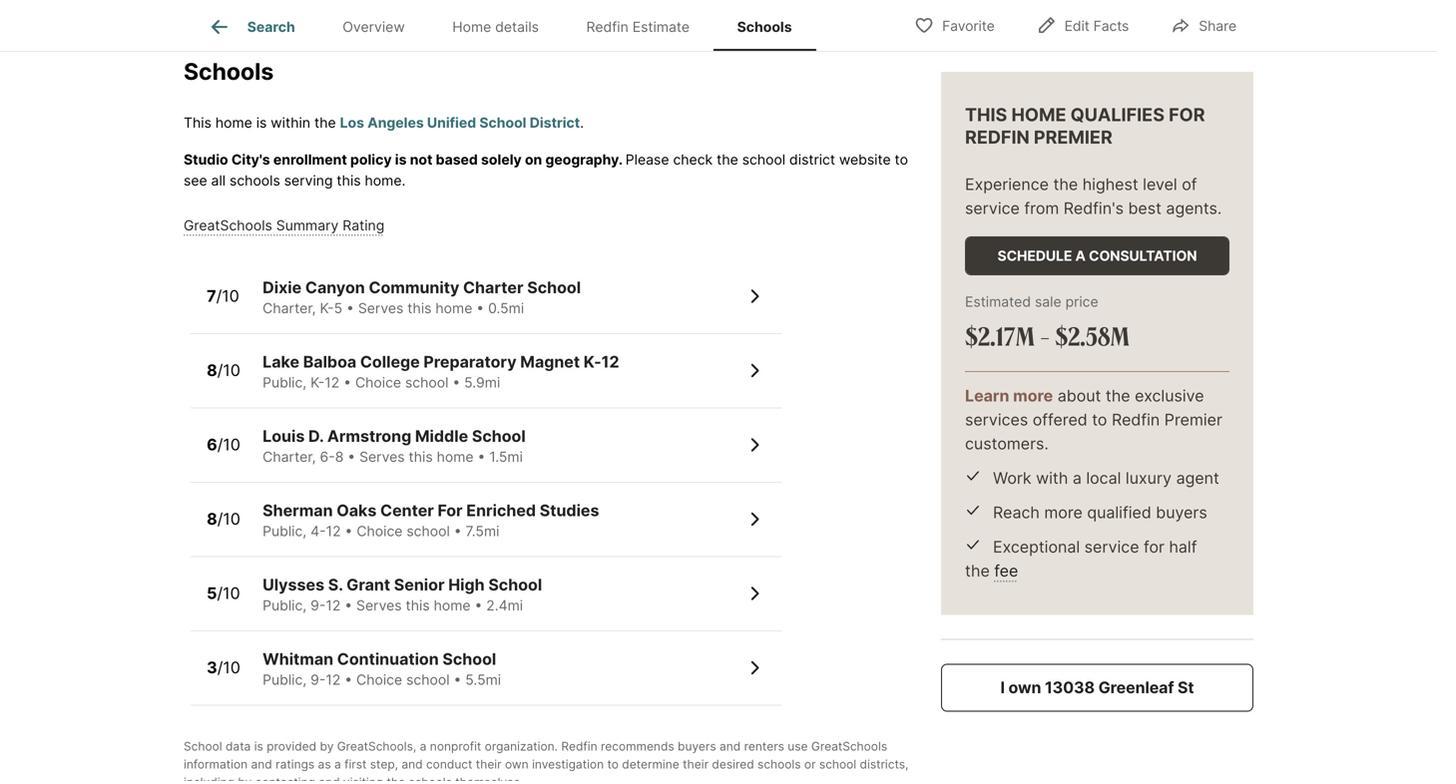 Task type: vqa. For each thing, say whether or not it's contained in the screenshot.
/10
yes



Task type: locate. For each thing, give the bounding box(es) containing it.
1 vertical spatial serves
[[359, 449, 405, 466]]

/10
[[216, 287, 239, 306], [217, 361, 240, 381], [217, 435, 240, 455], [217, 510, 240, 529], [217, 584, 240, 604], [217, 659, 240, 678]]

serves down armstrong
[[359, 449, 405, 466]]

/10 left the whitman
[[217, 659, 240, 678]]

8 /10 down 6 /10
[[207, 510, 240, 529]]

0 vertical spatial choice
[[355, 374, 401, 391]]

school
[[742, 151, 786, 168], [405, 374, 449, 391], [407, 523, 450, 540], [406, 672, 450, 689], [820, 758, 857, 772]]

8 /10 left lake
[[207, 361, 240, 381]]

this down 'senior'
[[406, 597, 430, 614]]

this down policy
[[337, 172, 361, 189]]

0 horizontal spatial 5
[[207, 584, 217, 604]]

college
[[360, 352, 420, 372]]

charter, inside louis d. armstrong middle school charter, 6-8 • serves this home • 1.5mi
[[263, 449, 316, 466]]

school inside sherman oaks center for enriched studies public, 4-12 • choice school • 7.5mi
[[407, 523, 450, 540]]

home down middle
[[437, 449, 474, 466]]

7
[[207, 287, 216, 306]]

/10 left ulysses
[[217, 584, 240, 604]]

9- down the whitman
[[311, 672, 326, 689]]

0 horizontal spatial buyers
[[678, 740, 716, 754]]

this down community
[[408, 300, 432, 317]]

2 vertical spatial choice
[[356, 672, 402, 689]]

5 up 3
[[207, 584, 217, 604]]

2 vertical spatial is
[[254, 740, 263, 754]]

whitman
[[263, 650, 334, 669]]

5.5mi
[[465, 672, 501, 689]]

0 vertical spatial to
[[895, 151, 908, 168]]

0 horizontal spatial service
[[965, 199, 1020, 218]]

their down organization.
[[476, 758, 502, 772]]

0 vertical spatial redfin
[[587, 18, 629, 35]]

1 vertical spatial 8 /10
[[207, 510, 240, 529]]

0 vertical spatial schools
[[737, 18, 792, 35]]

1 horizontal spatial to
[[895, 151, 908, 168]]

agents.
[[1166, 199, 1222, 218]]

is for this home is within the los angeles unified school district .
[[256, 114, 267, 131]]

0 horizontal spatial to
[[607, 758, 619, 772]]

charter, inside dixie canyon community charter school charter, k-5 • serves this home • 0.5mi
[[263, 300, 316, 317]]

choice down oaks
[[357, 523, 403, 540]]

service down qualified
[[1085, 538, 1140, 557]]

/10 for ulysses
[[217, 584, 240, 604]]

0 vertical spatial 5
[[334, 300, 343, 317]]

/10 left sherman
[[217, 510, 240, 529]]

2 charter, from the top
[[263, 449, 316, 466]]

school up 1.5mi
[[472, 427, 526, 446]]

the right 'check'
[[717, 151, 738, 168]]

9-
[[311, 597, 326, 614], [311, 672, 326, 689]]

greatschools
[[184, 217, 272, 234], [337, 740, 413, 754], [812, 740, 888, 754]]

1 horizontal spatial their
[[683, 758, 709, 772]]

• down charter
[[476, 300, 484, 317]]

2 vertical spatial serves
[[356, 597, 402, 614]]

is left not
[[395, 151, 407, 168]]

nonprofit
[[430, 740, 481, 754]]

home inside louis d. armstrong middle school charter, 6-8 • serves this home • 1.5mi
[[437, 449, 474, 466]]

favorite
[[942, 17, 995, 34]]

/10 left dixie
[[216, 287, 239, 306]]

school inside the "whitman continuation school public, 9-12 • choice school • 5.5mi"
[[406, 672, 450, 689]]

0 horizontal spatial schools
[[230, 172, 280, 189]]

charter, down dixie
[[263, 300, 316, 317]]

step,
[[370, 758, 398, 772]]

home down 'high'
[[434, 597, 471, 614]]

serves for armstrong
[[359, 449, 405, 466]]

more
[[1013, 386, 1053, 406], [1045, 503, 1083, 523]]

school inside louis d. armstrong middle school charter, 6-8 • serves this home • 1.5mi
[[472, 427, 526, 446]]

0 vertical spatial k-
[[320, 300, 334, 317]]

school up 5.5mi
[[443, 650, 496, 669]]

use
[[788, 740, 808, 754]]

st
[[1178, 678, 1194, 698]]

1 vertical spatial 9-
[[311, 672, 326, 689]]

a right as
[[334, 758, 341, 772]]

k- right magnet
[[584, 352, 602, 372]]

1 horizontal spatial schools
[[758, 758, 801, 772]]

redfin estimate tab
[[563, 3, 714, 51]]

1 horizontal spatial schools
[[737, 18, 792, 35]]

0 vertical spatial more
[[1013, 386, 1053, 406]]

schools down 'city's'
[[230, 172, 280, 189]]

redfin up investigation
[[561, 740, 598, 754]]

1 vertical spatial schools
[[184, 58, 274, 86]]

senior
[[394, 575, 445, 595]]

12 down oaks
[[326, 523, 341, 540]]

0 vertical spatial serves
[[358, 300, 404, 317]]

redfin inside tab
[[587, 18, 629, 35]]

share
[[1199, 17, 1237, 34]]

first
[[345, 758, 367, 772]]

2 8 /10 from the top
[[207, 510, 240, 529]]

angeles
[[368, 114, 424, 131]]

schedule
[[998, 248, 1073, 265]]

choice inside lake balboa college preparatory magnet k-12 public, k-12 • choice school • 5.9mi
[[355, 374, 401, 391]]

12 right magnet
[[602, 352, 619, 372]]

0 vertical spatial service
[[965, 199, 1020, 218]]

1 vertical spatial redfin
[[1112, 410, 1160, 430]]

recommends
[[601, 740, 675, 754]]

school inside the "whitman continuation school public, 9-12 • choice school • 5.5mi"
[[443, 650, 496, 669]]

geography.
[[546, 151, 622, 168]]

2 public, from the top
[[263, 523, 307, 540]]

and down ,
[[402, 758, 423, 772]]

1 vertical spatial 8
[[335, 449, 344, 466]]

armstrong
[[327, 427, 411, 446]]

1 horizontal spatial 5
[[334, 300, 343, 317]]

schedule a consultation
[[998, 248, 1197, 265]]

to
[[895, 151, 908, 168], [1092, 410, 1108, 430], [607, 758, 619, 772]]

desired
[[712, 758, 754, 772]]

is right data
[[254, 740, 263, 754]]

buyers up desired
[[678, 740, 716, 754]]

8 for lake
[[207, 361, 217, 381]]

0 vertical spatial charter,
[[263, 300, 316, 317]]

to down about
[[1092, 410, 1108, 430]]

the inside experience the highest level of service from redfin's best agents.
[[1054, 175, 1078, 194]]

a right ,
[[420, 740, 427, 754]]

8 left lake
[[207, 361, 217, 381]]

0 horizontal spatial own
[[505, 758, 529, 772]]

to right website
[[895, 151, 908, 168]]

this inside ulysses s. grant senior high school public, 9-12 • serves this home • 2.4mi
[[406, 597, 430, 614]]

0 vertical spatial schools
[[230, 172, 280, 189]]

this
[[337, 172, 361, 189], [408, 300, 432, 317], [409, 449, 433, 466], [406, 597, 430, 614]]

1 vertical spatial a
[[420, 740, 427, 754]]

1 horizontal spatial own
[[1009, 678, 1042, 698]]

own down organization.
[[505, 758, 529, 772]]

3
[[207, 659, 217, 678]]

sherman
[[263, 501, 333, 521]]

home
[[215, 114, 252, 131], [436, 300, 473, 317], [437, 449, 474, 466], [434, 597, 471, 614]]

and left ratings
[[251, 758, 272, 772]]

and up desired
[[720, 740, 741, 754]]

2 9- from the top
[[311, 672, 326, 689]]

0 vertical spatial 9-
[[311, 597, 326, 614]]

exceptional service for half the
[[965, 538, 1197, 581]]

service
[[965, 199, 1020, 218], [1085, 538, 1140, 557]]

to down recommends
[[607, 758, 619, 772]]

1 charter, from the top
[[263, 300, 316, 317]]

canyon
[[305, 278, 365, 297]]

the left fee link
[[965, 562, 990, 581]]

more up offered
[[1013, 386, 1053, 406]]

services
[[965, 410, 1028, 430]]

buyers up half
[[1156, 503, 1208, 523]]

1 vertical spatial own
[[505, 758, 529, 772]]

school up 2.4mi
[[488, 575, 542, 595]]

5 down the canyon
[[334, 300, 343, 317]]

search link
[[207, 15, 295, 39]]

8 /10 for sherman
[[207, 510, 240, 529]]

public, down the whitman
[[263, 672, 307, 689]]

school down college
[[405, 374, 449, 391]]

schools inside tab
[[737, 18, 792, 35]]

greatschools up districts, on the right bottom of page
[[812, 740, 888, 754]]

1 8 /10 from the top
[[207, 361, 240, 381]]

this down middle
[[409, 449, 433, 466]]

greatschools down the all
[[184, 217, 272, 234]]

a right with
[[1073, 469, 1082, 488]]

louis d. armstrong middle school charter, 6-8 • serves this home • 1.5mi
[[263, 427, 526, 466]]

school down continuation
[[406, 672, 450, 689]]

more down with
[[1045, 503, 1083, 523]]

whitman continuation school public, 9-12 • choice school • 5.5mi
[[263, 650, 501, 689]]

home inside ulysses s. grant senior high school public, 9-12 • serves this home • 2.4mi
[[434, 597, 471, 614]]

8 down 6 in the bottom left of the page
[[207, 510, 217, 529]]

about the exclusive services offered to redfin premier customers.
[[965, 386, 1223, 454]]

2 horizontal spatial a
[[1073, 469, 1082, 488]]

the inside 'exceptional service for half the'
[[965, 562, 990, 581]]

service inside experience the highest level of service from redfin's best agents.
[[965, 199, 1020, 218]]

buyers inside the , a nonprofit organization. redfin recommends buyers and renters use greatschools information and ratings as a
[[678, 740, 716, 754]]

more for learn
[[1013, 386, 1053, 406]]

0 horizontal spatial greatschools
[[184, 217, 272, 234]]

with
[[1036, 469, 1068, 488]]

1 9- from the top
[[311, 597, 326, 614]]

serves down community
[[358, 300, 404, 317]]

1 vertical spatial charter,
[[263, 449, 316, 466]]

8 inside louis d. armstrong middle school charter, 6-8 • serves this home • 1.5mi
[[335, 449, 344, 466]]

1 horizontal spatial a
[[420, 740, 427, 754]]

home inside dixie canyon community charter school charter, k-5 • serves this home • 0.5mi
[[436, 300, 473, 317]]

summary
[[276, 217, 339, 234]]

to inside please check the school district website to see all schools serving this home.
[[895, 151, 908, 168]]

price
[[1066, 293, 1099, 310]]

1 horizontal spatial service
[[1085, 538, 1140, 557]]

public, down lake
[[263, 374, 307, 391]]

• down oaks
[[345, 523, 353, 540]]

edit facts
[[1065, 17, 1129, 34]]

1 their from the left
[[476, 758, 502, 772]]

8 down armstrong
[[335, 449, 344, 466]]

high
[[448, 575, 485, 595]]

a
[[1073, 469, 1082, 488], [420, 740, 427, 754], [334, 758, 341, 772]]

5.9mi
[[464, 374, 500, 391]]

investigation
[[532, 758, 604, 772]]

0 horizontal spatial and
[[251, 758, 272, 772]]

greatschools up step,
[[337, 740, 413, 754]]

determine
[[622, 758, 680, 772]]

k- down balboa
[[311, 374, 325, 391]]

charter, for dixie
[[263, 300, 316, 317]]

own right i
[[1009, 678, 1042, 698]]

conduct
[[426, 758, 473, 772]]

public, down ulysses
[[263, 597, 307, 614]]

2 their from the left
[[683, 758, 709, 772]]

• left 5.5mi
[[454, 672, 462, 689]]

public, down sherman
[[263, 523, 307, 540]]

charter, for louis
[[263, 449, 316, 466]]

share button
[[1154, 4, 1254, 45]]

ulysses
[[263, 575, 325, 595]]

public, inside ulysses s. grant senior high school public, 9-12 • serves this home • 2.4mi
[[263, 597, 307, 614]]

serves down grant
[[356, 597, 402, 614]]

unified
[[427, 114, 476, 131]]

studio
[[184, 151, 228, 168]]

tab list
[[184, 0, 832, 51]]

12 down the whitman
[[326, 672, 341, 689]]

school left district on the top
[[742, 151, 786, 168]]

0 vertical spatial 8
[[207, 361, 217, 381]]

and
[[720, 740, 741, 754], [251, 758, 272, 772], [402, 758, 423, 772]]

schedule a consultation button
[[965, 237, 1230, 276]]

schools down renters
[[758, 758, 801, 772]]

this inside louis d. armstrong middle school charter, 6-8 • serves this home • 1.5mi
[[409, 449, 433, 466]]

8 for sherman
[[207, 510, 217, 529]]

redfin left "estimate"
[[587, 18, 629, 35]]

k- down the canyon
[[320, 300, 334, 317]]

home.
[[365, 172, 406, 189]]

0 vertical spatial 8 /10
[[207, 361, 240, 381]]

8
[[207, 361, 217, 381], [335, 449, 344, 466], [207, 510, 217, 529]]

12 inside ulysses s. grant senior high school public, 9-12 • serves this home • 2.4mi
[[326, 597, 341, 614]]

12 down s.
[[326, 597, 341, 614]]

choice down college
[[355, 374, 401, 391]]

1 vertical spatial choice
[[357, 523, 403, 540]]

0 horizontal spatial their
[[476, 758, 502, 772]]

from
[[1025, 199, 1059, 218]]

0 vertical spatial buyers
[[1156, 503, 1208, 523]]

based
[[436, 151, 478, 168]]

0 horizontal spatial schools
[[184, 58, 274, 86]]

1 public, from the top
[[263, 374, 307, 391]]

redfin down the exclusive
[[1112, 410, 1160, 430]]

4 public, from the top
[[263, 672, 307, 689]]

greatschools summary rating
[[184, 217, 385, 234]]

los angeles unified school district link
[[340, 114, 580, 131]]

home down charter
[[436, 300, 473, 317]]

premier
[[1165, 410, 1223, 430]]

greatschools summary rating link
[[184, 217, 385, 234]]

check
[[673, 151, 713, 168]]

3 public, from the top
[[263, 597, 307, 614]]

choice down continuation
[[356, 672, 402, 689]]

k-
[[320, 300, 334, 317], [584, 352, 602, 372], [311, 374, 325, 391]]

charter, down louis
[[263, 449, 316, 466]]

the up from at the right
[[1054, 175, 1078, 194]]

public, inside sherman oaks center for enriched studies public, 4-12 • choice school • 7.5mi
[[263, 523, 307, 540]]

2 horizontal spatial to
[[1092, 410, 1108, 430]]

• down preparatory
[[453, 374, 460, 391]]

1 vertical spatial buyers
[[678, 740, 716, 754]]

school right charter
[[527, 278, 581, 297]]

serves inside dixie canyon community charter school charter, k-5 • serves this home • 0.5mi
[[358, 300, 404, 317]]

experience the highest level of service from redfin's best agents.
[[965, 175, 1222, 218]]

0 vertical spatial own
[[1009, 678, 1042, 698]]

0 vertical spatial is
[[256, 114, 267, 131]]

/10 for lake
[[217, 361, 240, 381]]

1 vertical spatial 5
[[207, 584, 217, 604]]

2 vertical spatial a
[[334, 758, 341, 772]]

–
[[1040, 319, 1050, 352]]

studio city's enrollment policy is not based solely on geography.
[[184, 151, 626, 168]]

their left desired
[[683, 758, 709, 772]]

serves inside louis d. armstrong middle school charter, 6-8 • serves this home • 1.5mi
[[359, 449, 405, 466]]

fee
[[995, 562, 1019, 581]]

7.5mi
[[466, 523, 500, 540]]

district
[[790, 151, 835, 168]]

0 horizontal spatial a
[[334, 758, 341, 772]]

9- down ulysses
[[311, 597, 326, 614]]

2 vertical spatial 8
[[207, 510, 217, 529]]

d.
[[308, 427, 324, 446]]

the right about
[[1106, 386, 1131, 406]]

is left within
[[256, 114, 267, 131]]

schools
[[230, 172, 280, 189], [758, 758, 801, 772]]

2 horizontal spatial greatschools
[[812, 740, 888, 754]]

buyers
[[1156, 503, 1208, 523], [678, 740, 716, 754]]

data
[[226, 740, 251, 754]]

rating
[[343, 217, 385, 234]]

/10 left louis
[[217, 435, 240, 455]]

1 vertical spatial service
[[1085, 538, 1140, 557]]

/10 left lake
[[217, 361, 240, 381]]

1 vertical spatial to
[[1092, 410, 1108, 430]]

2 vertical spatial redfin
[[561, 740, 598, 754]]

school down center
[[407, 523, 450, 540]]

1 vertical spatial more
[[1045, 503, 1083, 523]]



Task type: describe. For each thing, give the bounding box(es) containing it.
greenleaf
[[1099, 678, 1174, 698]]

search
[[247, 18, 295, 35]]

• down for
[[454, 523, 462, 540]]

12 inside sherman oaks center for enriched studies public, 4-12 • choice school • 7.5mi
[[326, 523, 341, 540]]

2 horizontal spatial and
[[720, 740, 741, 754]]

overview
[[343, 18, 405, 35]]

choice inside the "whitman continuation school public, 9-12 • choice school • 5.5mi"
[[356, 672, 402, 689]]

• down grant
[[345, 597, 353, 614]]

middle
[[415, 427, 468, 446]]

by
[[320, 740, 334, 754]]

estimate
[[633, 18, 690, 35]]

5 inside dixie canyon community charter school charter, k-5 • serves this home • 0.5mi
[[334, 300, 343, 317]]

redfin's
[[1064, 199, 1124, 218]]

8 /10 for lake
[[207, 361, 240, 381]]

i own 13038 greenleaf st button
[[941, 664, 1254, 712]]

0.5mi
[[488, 300, 524, 317]]

school right or at the right bottom of page
[[820, 758, 857, 772]]

to inside about the exclusive services offered to redfin premier customers.
[[1092, 410, 1108, 430]]

level
[[1143, 175, 1178, 194]]

enriched
[[467, 501, 536, 521]]

2 vertical spatial k-
[[311, 374, 325, 391]]

offered
[[1033, 410, 1088, 430]]

ulysses s. grant senior high school public, 9-12 • serves this home • 2.4mi
[[263, 575, 542, 614]]

of
[[1182, 175, 1198, 194]]

studies
[[540, 501, 599, 521]]

school inside dixie canyon community charter school charter, k-5 • serves this home • 0.5mi
[[527, 278, 581, 297]]

learn
[[965, 386, 1010, 406]]

$2.17m
[[965, 319, 1035, 352]]

the inside about the exclusive services offered to redfin premier customers.
[[1106, 386, 1131, 406]]

1 vertical spatial k-
[[584, 352, 602, 372]]

exceptional
[[993, 538, 1080, 557]]

this inside please check the school district website to see all schools serving this home.
[[337, 172, 361, 189]]

estimated sale price $2.17m – $2.58m
[[965, 293, 1130, 352]]

1 vertical spatial is
[[395, 151, 407, 168]]

• down the canyon
[[346, 300, 354, 317]]

serves for community
[[358, 300, 404, 317]]

1 horizontal spatial buyers
[[1156, 503, 1208, 523]]

/10 for sherman
[[217, 510, 240, 529]]

experience
[[965, 175, 1049, 194]]

service inside 'exceptional service for half the'
[[1085, 538, 1140, 557]]

learn more
[[965, 386, 1053, 406]]

i
[[1001, 678, 1005, 698]]

6-
[[320, 449, 335, 466]]

reach
[[993, 503, 1040, 523]]

1 vertical spatial schools
[[758, 758, 801, 772]]

school data is provided by greatschools
[[184, 740, 413, 754]]

lake
[[263, 352, 299, 372]]

customers.
[[965, 434, 1049, 454]]

favorite button
[[898, 4, 1012, 45]]

public, inside lake balboa college preparatory magnet k-12 public, k-12 • choice school • 5.9mi
[[263, 374, 307, 391]]

school inside please check the school district website to see all schools serving this home.
[[742, 151, 786, 168]]

estimated
[[965, 293, 1031, 310]]

7 /10
[[207, 287, 239, 306]]

home right this at the left
[[215, 114, 252, 131]]

9- inside the "whitman continuation school public, 9-12 • choice school • 5.5mi"
[[311, 672, 326, 689]]

within
[[271, 114, 311, 131]]

s.
[[328, 575, 343, 595]]

balboa
[[303, 352, 357, 372]]

6
[[207, 435, 217, 455]]

6 /10
[[207, 435, 240, 455]]

qualifies
[[1071, 104, 1165, 126]]

facts
[[1094, 17, 1129, 34]]

, a nonprofit organization. redfin recommends buyers and renters use greatschools information and ratings as a
[[184, 740, 888, 772]]

12 inside the "whitman continuation school public, 9-12 • choice school • 5.5mi"
[[326, 672, 341, 689]]

schools inside please check the school district website to see all schools serving this home.
[[230, 172, 280, 189]]

overview tab
[[319, 3, 429, 51]]

greatschools inside the , a nonprofit organization. redfin recommends buyers and renters use greatschools information and ratings as a
[[812, 740, 888, 754]]

.
[[580, 114, 584, 131]]

redfin inside about the exclusive services offered to redfin premier customers.
[[1112, 410, 1160, 430]]

half
[[1169, 538, 1197, 557]]

/10 for whitman
[[217, 659, 240, 678]]

on
[[525, 151, 542, 168]]

1 horizontal spatial and
[[402, 758, 423, 772]]

public, inside the "whitman continuation school public, 9-12 • choice school • 5.5mi"
[[263, 672, 307, 689]]

districts,
[[860, 758, 909, 772]]

school inside ulysses s. grant senior high school public, 9-12 • serves this home • 2.4mi
[[488, 575, 542, 595]]

edit
[[1065, 17, 1090, 34]]

own inside 'button'
[[1009, 678, 1042, 698]]

renters
[[744, 740, 785, 754]]

all
[[211, 172, 226, 189]]

serves inside ulysses s. grant senior high school public, 9-12 • serves this home • 2.4mi
[[356, 597, 402, 614]]

tab list containing search
[[184, 0, 832, 51]]

school up 'information'
[[184, 740, 222, 754]]

12 down balboa
[[325, 374, 340, 391]]

for
[[1169, 104, 1206, 126]]

home details tab
[[429, 3, 563, 51]]

home details
[[452, 18, 539, 35]]

luxury
[[1126, 469, 1172, 488]]

2 vertical spatial to
[[607, 758, 619, 772]]

premier
[[1034, 126, 1113, 148]]

more for reach
[[1045, 503, 1083, 523]]

this
[[184, 114, 212, 131]]

information
[[184, 758, 248, 772]]

choice inside sherman oaks center for enriched studies public, 4-12 • choice school • 7.5mi
[[357, 523, 403, 540]]

center
[[380, 501, 434, 521]]

policy
[[350, 151, 392, 168]]

redfin
[[965, 126, 1030, 148]]

the inside please check the school district website to see all schools serving this home.
[[717, 151, 738, 168]]

consultation
[[1089, 248, 1197, 265]]

serving
[[284, 172, 333, 189]]

school up solely
[[480, 114, 527, 131]]

redfin inside the , a nonprofit organization. redfin recommends buyers and renters use greatschools information and ratings as a
[[561, 740, 598, 754]]

the left los
[[314, 114, 336, 131]]

sherman oaks center for enriched studies public, 4-12 • choice school • 7.5mi
[[263, 501, 599, 540]]

is for school data is provided by greatschools
[[254, 740, 263, 754]]

this inside dixie canyon community charter school charter, k-5 • serves this home • 0.5mi
[[408, 300, 432, 317]]

not
[[410, 151, 433, 168]]

0 vertical spatial a
[[1073, 469, 1082, 488]]

• down balboa
[[344, 374, 351, 391]]

9- inside ulysses s. grant senior high school public, 9-12 • serves this home • 2.4mi
[[311, 597, 326, 614]]

• left 1.5mi
[[478, 449, 486, 466]]

learn more link
[[965, 386, 1053, 406]]

schools tab
[[714, 3, 816, 51]]

sale
[[1035, 293, 1062, 310]]

or
[[805, 758, 816, 772]]

1 horizontal spatial greatschools
[[337, 740, 413, 754]]

preparatory
[[424, 352, 517, 372]]

redfin estimate
[[587, 18, 690, 35]]

school inside lake balboa college preparatory magnet k-12 public, k-12 • choice school • 5.9mi
[[405, 374, 449, 391]]

4-
[[311, 523, 326, 540]]

continuation
[[337, 650, 439, 669]]

los
[[340, 114, 364, 131]]

/10 for louis
[[217, 435, 240, 455]]

please check the school district website to see all schools serving this home.
[[184, 151, 908, 189]]

• down continuation
[[345, 672, 353, 689]]

charter
[[463, 278, 524, 297]]

best
[[1129, 199, 1162, 218]]

edit facts button
[[1020, 4, 1146, 45]]

for
[[1144, 538, 1165, 557]]

/10 for dixie
[[216, 287, 239, 306]]

• right 6-
[[348, 449, 356, 466]]

• down 'high'
[[475, 597, 483, 614]]

as
[[318, 758, 331, 772]]

k- inside dixie canyon community charter school charter, k-5 • serves this home • 0.5mi
[[320, 300, 334, 317]]



